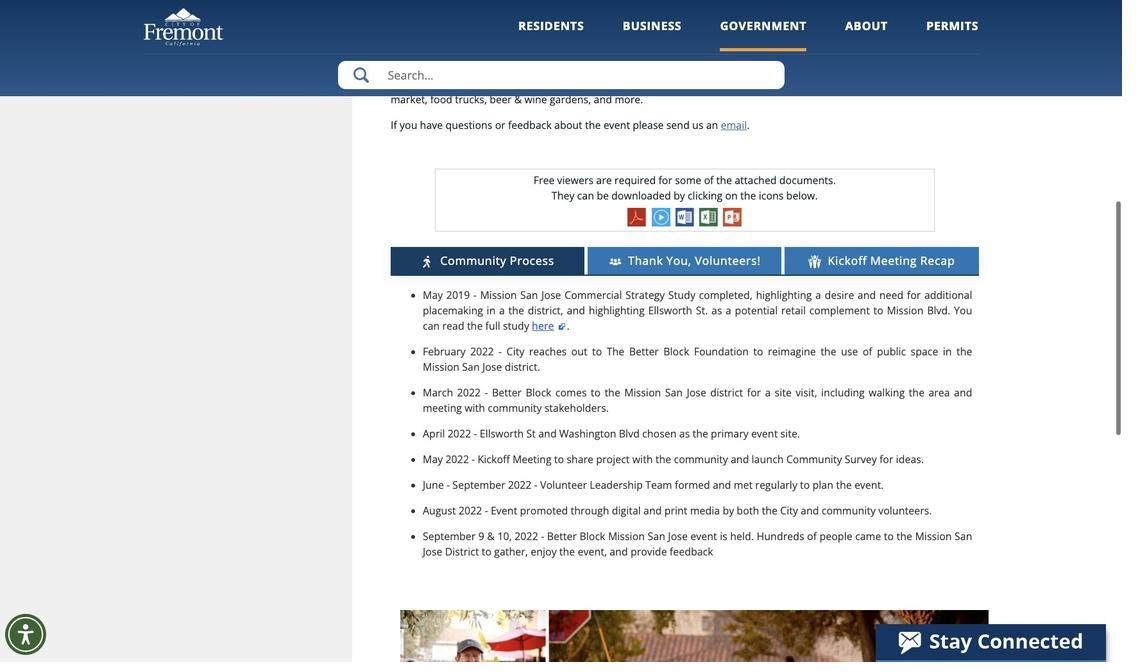 Task type: locate. For each thing, give the bounding box(es) containing it.
the down local
[[489, 76, 507, 90]]

an inside the in partnership with the better block foundation, the city organized an exciting, temporary transformation of ellsworth street in the historic mission san jose district on september 9 & 10, 2022. this community-led vision reimagined ellsworth street as a lively, safe, and welcoming neighborhood space and thriving commercial district for all, ultimately helping to spark creativity around the use of this public space. over the course of six weeks, better block collected over 130 responses from the local community to spark inspiration for what would make this area a thriving commercial district that everyone can enjoy. the two-day community block party welcomed people of all ages to enjoy live entertainment, a makers market, food trucks, beer & wine gardens, and more.
[[729, 0, 741, 13]]

tab list
[[391, 245, 979, 274]]

jose up welcoming
[[553, 15, 572, 29]]

1 vertical spatial highlighting
[[589, 303, 645, 317]]

1 vertical spatial 10,
[[498, 529, 512, 543]]

1 vertical spatial meeting
[[513, 452, 552, 466]]

1 horizontal spatial spark
[[583, 61, 610, 75]]

the inside february 2022 - city reaches out to the better block foundation to reimagine the use of public space in the mission san jose district.
[[607, 344, 625, 358]]

by left both
[[723, 503, 735, 517]]

1 horizontal spatial on
[[726, 188, 738, 202]]

for inside may 2019 - mission san jose commercial strategy study completed, highlighting a desire and need for additional placemaking in a the district, and highlighting ellsworth st. as a potential retail complement to mission blvd. you can read the full study
[[908, 288, 921, 302]]

kickoff up event at the bottom left
[[478, 452, 510, 466]]

jose left district.
[[483, 360, 502, 374]]

community up plan
[[787, 452, 843, 466]]

makers
[[944, 76, 979, 90]]

0 vertical spatial this
[[570, 46, 588, 60]]

and inside march 2022 - better block comes to the mission san jose district for a site visit, including walking the area and meeting with community stakeholders.
[[955, 385, 973, 399]]

ideas.
[[897, 452, 925, 466]]

with inside march 2022 - better block comes to the mission san jose district for a site visit, including walking the area and meeting with community stakeholders.
[[465, 401, 485, 415]]

meeting down st on the bottom of page
[[513, 452, 552, 466]]

1 may from the top
[[423, 288, 443, 302]]

jose inside february 2022 - city reaches out to the better block foundation to reimagine the use of public space in the mission san jose district.
[[483, 360, 502, 374]]

2022.
[[720, 15, 746, 29]]

the right the about at the top of the page
[[585, 117, 601, 132]]

block down district.
[[526, 385, 552, 399]]

to up gardens,
[[570, 61, 580, 75]]

by down some
[[674, 188, 685, 202]]

0 vertical spatial thriving
[[707, 30, 743, 44]]

2 vertical spatial &
[[487, 529, 495, 543]]

download windows media player image
[[652, 207, 671, 226]]

- inside march 2022 - better block comes to the mission san jose district for a site visit, including walking the area and meeting with community stakeholders.
[[485, 385, 488, 399]]

san
[[532, 15, 550, 29], [521, 288, 538, 302], [462, 360, 480, 374], [665, 385, 683, 399], [648, 529, 666, 543], [955, 529, 973, 543]]

in inside february 2022 - city reaches out to the better block foundation to reimagine the use of public space in the mission san jose district.
[[944, 344, 952, 358]]

1 horizontal spatial use
[[842, 344, 859, 358]]

in
[[423, 15, 432, 29], [487, 303, 496, 317], [944, 344, 952, 358]]

in up full
[[487, 303, 496, 317]]

0 horizontal spatial spark
[[391, 46, 417, 60]]

0 horizontal spatial by
[[674, 188, 685, 202]]

2022 right april
[[448, 426, 471, 440]]

0 vertical spatial can
[[438, 76, 455, 90]]

area down weeks,
[[793, 61, 814, 75]]

block
[[544, 0, 569, 13], [856, 46, 882, 60], [664, 344, 690, 358], [526, 385, 552, 399], [580, 529, 606, 543]]

district down led
[[807, 30, 840, 44]]

10, down organized
[[702, 15, 717, 29]]

- for mission
[[474, 288, 477, 302]]

party
[[635, 76, 660, 90]]

community up st on the bottom of page
[[488, 401, 542, 415]]

community up formed
[[674, 452, 728, 466]]

- inside may 2019 - mission san jose commercial strategy study completed, highlighting a desire and need for additional placemaking in a the district, and highlighting ellsworth st. as a potential retail complement to mission blvd. you can read the full study
[[474, 288, 477, 302]]

0 vertical spatial meeting
[[871, 252, 918, 268]]

the
[[490, 0, 505, 13], [636, 0, 651, 13], [435, 15, 450, 29], [512, 46, 528, 60], [691, 46, 707, 60], [470, 61, 485, 75], [585, 117, 601, 132], [717, 173, 733, 187], [741, 188, 757, 202], [509, 303, 525, 317], [467, 318, 483, 333], [821, 344, 837, 358], [957, 344, 973, 358], [605, 385, 621, 399], [909, 385, 925, 399], [693, 426, 709, 440], [656, 452, 672, 466], [837, 478, 852, 492], [762, 503, 778, 517], [897, 529, 913, 543], [560, 544, 575, 559]]

0 vertical spatial an
[[729, 0, 741, 13]]

1 vertical spatial area
[[929, 385, 951, 399]]

of right hundreds
[[808, 529, 817, 543]]

0 vertical spatial &
[[692, 15, 699, 29]]

2 vertical spatial can
[[423, 318, 440, 333]]

ages
[[776, 76, 798, 90]]

2022 for event
[[459, 503, 482, 517]]

for inside march 2022 - better block comes to the mission san jose district for a site visit, including walking the area and meeting with community stakeholders.
[[748, 385, 761, 399]]

1 horizontal spatial in
[[487, 303, 496, 317]]

media
[[691, 503, 720, 517]]

space.
[[627, 46, 658, 60]]

september up space.
[[627, 15, 680, 29]]

2022 down full
[[471, 344, 494, 358]]

district
[[445, 544, 479, 559]]

1 horizontal spatial enjoy
[[813, 76, 839, 90]]

attached
[[735, 173, 777, 187]]

2022 inside february 2022 - city reaches out to the better block foundation to reimagine the use of public space in the mission san jose district.
[[471, 344, 494, 358]]

thriving up the course
[[707, 30, 743, 44]]

0 vertical spatial by
[[674, 188, 685, 202]]

2022 right august
[[459, 503, 482, 517]]

an
[[729, 0, 741, 13], [707, 117, 719, 132]]

space inside february 2022 - city reaches out to the better block foundation to reimagine the use of public space in the mission san jose district.
[[911, 344, 939, 358]]

free viewers are required for some of the attached documents. they can be downloaded by clicking on the icons below.
[[534, 173, 836, 202]]

city up business
[[656, 0, 673, 13]]

2 vertical spatial event
[[691, 529, 718, 543]]

1 horizontal spatial event
[[691, 529, 718, 543]]

by inside free viewers are required for some of the attached documents. they can be downloaded by clicking on the icons below.
[[674, 188, 685, 202]]

2022 for better
[[457, 385, 481, 399]]

2022 up 'gather,'
[[515, 529, 538, 543]]

feedback right provide
[[670, 544, 714, 559]]

mission down digital
[[609, 529, 645, 543]]

0 horizontal spatial public
[[593, 46, 622, 60]]

use inside february 2022 - city reaches out to the better block foundation to reimagine the use of public space in the mission san jose district.
[[842, 344, 859, 358]]

mission up full
[[480, 288, 517, 302]]

of inside february 2022 - city reaches out to the better block foundation to reimagine the use of public space in the mission san jose district.
[[863, 344, 873, 358]]

1 vertical spatial september
[[453, 478, 506, 492]]

thank you, volunteers! link
[[589, 252, 781, 269]]

better down strategy
[[630, 344, 659, 358]]

1 vertical spatial feedback
[[670, 544, 714, 559]]

2 may from the top
[[423, 452, 443, 466]]

2022 inside march 2022 - better block comes to the mission san jose district for a site visit, including walking the area and meeting with community stakeholders.
[[457, 385, 481, 399]]

study
[[669, 288, 696, 302]]

0 vertical spatial street
[[391, 15, 420, 29]]

0 vertical spatial on
[[611, 15, 624, 29]]

to
[[969, 30, 979, 44], [570, 61, 580, 75], [801, 76, 811, 90], [874, 303, 884, 317], [593, 344, 602, 358], [754, 344, 764, 358], [591, 385, 601, 399], [554, 452, 564, 466], [801, 478, 810, 492], [885, 529, 894, 543], [482, 544, 492, 559]]

with inside the in partnership with the better block foundation, the city organized an exciting, temporary transformation of ellsworth street in the historic mission san jose district on september 9 & 10, 2022. this community-led vision reimagined ellsworth street as a lively, safe, and welcoming neighborhood space and thriving commercial district for all, ultimately helping to spark creativity around the use of this public space. over the course of six weeks, better block collected over 130 responses from the local community to spark inspiration for what would make this area a thriving commercial district that everyone can enjoy. the two-day community block party welcomed people of all ages to enjoy live entertainment, a makers market, food trucks, beer & wine gardens, and more.
[[465, 0, 485, 13]]

regularly
[[756, 478, 798, 492]]

thriving
[[707, 30, 743, 44], [826, 61, 862, 75]]

in inside may 2019 - mission san jose commercial strategy study completed, highlighting a desire and need for additional placemaking in a the district, and highlighting ellsworth st. as a potential retail complement to mission blvd. you can read the full study
[[487, 303, 496, 317]]

people with arms uplifted image
[[809, 255, 822, 268]]

- for kickoff
[[472, 452, 475, 466]]

kickoff meeting recap link
[[787, 252, 978, 269]]

1 horizontal spatial feedback
[[670, 544, 714, 559]]

that
[[960, 61, 979, 75]]

can left read
[[423, 318, 440, 333]]

city up hundreds
[[781, 503, 799, 517]]

1 horizontal spatial this
[[772, 61, 790, 75]]

people left came
[[820, 529, 853, 543]]

1 vertical spatial this
[[772, 61, 790, 75]]

tab list containing community process
[[391, 245, 979, 274]]

trucks,
[[455, 92, 487, 106]]

1 horizontal spatial kickoff
[[828, 252, 868, 268]]

a left the makers
[[935, 76, 941, 90]]

1 vertical spatial space
[[911, 344, 939, 358]]

thank you, volunteers!
[[628, 252, 761, 268]]

government
[[721, 18, 807, 33]]

us
[[693, 117, 704, 132]]

responses
[[391, 61, 440, 75]]

district
[[575, 15, 608, 29], [807, 30, 840, 44], [924, 61, 957, 75], [711, 385, 744, 399]]

community up day on the left top
[[513, 61, 567, 75]]

as up creativity
[[423, 30, 434, 44]]

a up creativity
[[438, 30, 444, 44]]

2022 inside september 9 & 10, 2022 - better block mission san jose event is held. hundreds of people came to the mission san jose district to gather, enjoy the event, and provide feedback
[[515, 529, 538, 543]]

blvd
[[619, 426, 640, 440]]

city inside february 2022 - city reaches out to the better block foundation to reimagine the use of public space in the mission san jose district.
[[507, 344, 525, 358]]

june
[[423, 478, 444, 492]]

may left 2019
[[423, 288, 443, 302]]

0 vertical spatial in
[[423, 15, 432, 29]]

0 vertical spatial spark
[[391, 46, 417, 60]]

1 vertical spatial as
[[712, 303, 723, 317]]

0 vertical spatial enjoy
[[813, 76, 839, 90]]

1 vertical spatial 9
[[479, 529, 485, 543]]

with right meeting
[[465, 401, 485, 415]]

better down district.
[[492, 385, 522, 399]]

0 vertical spatial the
[[489, 76, 507, 90]]

1 vertical spatial in
[[487, 303, 496, 317]]

people
[[715, 76, 748, 90], [820, 529, 853, 543]]

. right here
[[567, 318, 570, 333]]

to up the stakeholders.
[[591, 385, 601, 399]]

2 vertical spatial as
[[680, 426, 690, 440]]

- for ellsworth
[[474, 426, 477, 440]]

event down more.
[[604, 117, 630, 132]]

clicking
[[688, 188, 723, 202]]

2022 up meeting
[[457, 385, 481, 399]]

0 vertical spatial people
[[715, 76, 748, 90]]

three people image
[[609, 255, 622, 268]]

block down all,
[[856, 46, 882, 60]]

volunteers!
[[695, 252, 761, 268]]

event.
[[855, 478, 884, 492]]

1 vertical spatial an
[[707, 117, 719, 132]]

in for 2022
[[944, 344, 952, 358]]

june - september 2022 - volunteer leadership team formed and met regularly to plan the event.
[[423, 478, 884, 492]]

from
[[443, 61, 466, 75]]

0 horizontal spatial use
[[533, 46, 550, 60]]

enjoy inside the in partnership with the better block foundation, the city organized an exciting, temporary transformation of ellsworth street in the historic mission san jose district on september 9 & 10, 2022. this community-led vision reimagined ellsworth street as a lively, safe, and welcoming neighborhood space and thriving commercial district for all, ultimately helping to spark creativity around the use of this public space. over the course of six weeks, better block collected over 130 responses from the local community to spark inspiration for what would make this area a thriving commercial district that everyone can enjoy. the two-day community block party welcomed people of all ages to enjoy live entertainment, a makers market, food trucks, beer & wine gardens, and more.
[[813, 76, 839, 90]]

0 horizontal spatial as
[[423, 30, 434, 44]]

kickoff
[[828, 252, 868, 268], [478, 452, 510, 466]]

2 vertical spatial city
[[781, 503, 799, 517]]

event
[[604, 117, 630, 132], [752, 426, 778, 440], [691, 529, 718, 543]]

1 horizontal spatial 9
[[683, 15, 689, 29]]

0 horizontal spatial an
[[707, 117, 719, 132]]

event,
[[578, 544, 607, 559]]

an up 2022.
[[729, 0, 741, 13]]

mission up the blvd
[[625, 385, 661, 399]]

space down blvd.
[[911, 344, 939, 358]]

- for better
[[485, 385, 488, 399]]

can inside free viewers are required for some of the attached documents. they can be downloaded by clicking on the icons below.
[[578, 188, 594, 202]]

around
[[471, 46, 506, 60]]

collage of images from better block event image
[[401, 610, 989, 663]]

september up district
[[423, 529, 476, 543]]

on up download powerpoint viewer 'icon'
[[726, 188, 738, 202]]

2 vertical spatial september
[[423, 529, 476, 543]]

team
[[646, 478, 673, 492]]

through
[[571, 503, 610, 517]]

more.
[[615, 92, 643, 106]]

of up walking
[[863, 344, 873, 358]]

1 vertical spatial people
[[820, 529, 853, 543]]

ellsworth
[[935, 0, 979, 13], [935, 15, 979, 29], [649, 303, 693, 317], [480, 426, 524, 440]]

1 vertical spatial .
[[567, 318, 570, 333]]

Search text field
[[338, 61, 785, 89]]

1 horizontal spatial space
[[911, 344, 939, 358]]

0 horizontal spatial area
[[793, 61, 814, 75]]

spark up responses
[[391, 46, 417, 60]]

on inside the in partnership with the better block foundation, the city organized an exciting, temporary transformation of ellsworth street in the historic mission san jose district on september 9 & 10, 2022. this community-led vision reimagined ellsworth street as a lively, safe, and welcoming neighborhood space and thriving commercial district for all, ultimately helping to spark creativity around the use of this public space. over the course of six weeks, better block collected over 130 responses from the local community to spark inspiration for what would make this area a thriving commercial district that everyone can enjoy. the two-day community block party welcomed people of all ages to enjoy live entertainment, a makers market, food trucks, beer & wine gardens, and more.
[[611, 15, 624, 29]]

hundreds
[[757, 529, 805, 543]]

0 vertical spatial highlighting
[[756, 288, 812, 302]]

mission inside february 2022 - city reaches out to the better block foundation to reimagine the use of public space in the mission san jose district.
[[423, 360, 460, 374]]

area inside march 2022 - better block comes to the mission san jose district for a site visit, including walking the area and meeting with community stakeholders.
[[929, 385, 951, 399]]

event
[[491, 503, 518, 517]]

0 horizontal spatial in
[[423, 15, 432, 29]]

this up the search text box
[[570, 46, 588, 60]]

august
[[423, 503, 456, 517]]

for
[[844, 30, 858, 44], [667, 61, 681, 75], [659, 173, 673, 187], [908, 288, 921, 302], [748, 385, 761, 399], [880, 452, 894, 466]]

community inside tab list
[[440, 252, 507, 268]]

9 inside the in partnership with the better block foundation, the city organized an exciting, temporary transformation of ellsworth street in the historic mission san jose district on september 9 & 10, 2022. this community-led vision reimagined ellsworth street as a lively, safe, and welcoming neighborhood space and thriving commercial district for all, ultimately helping to spark creativity around the use of this public space. over the course of six weeks, better block collected over 130 responses from the local community to spark inspiration for what would make this area a thriving commercial district that everyone can enjoy. the two-day community block party welcomed people of all ages to enjoy live entertainment, a makers market, food trucks, beer & wine gardens, and more.
[[683, 15, 689, 29]]

local
[[488, 61, 510, 75]]

use up including
[[842, 344, 859, 358]]

2 horizontal spatial as
[[712, 303, 723, 317]]

9 down organized
[[683, 15, 689, 29]]

full
[[486, 318, 501, 333]]

the left event,
[[560, 544, 575, 559]]

0 vertical spatial community
[[440, 252, 507, 268]]

0 vertical spatial city
[[656, 0, 673, 13]]

2 vertical spatial in
[[944, 344, 952, 358]]

1 vertical spatial by
[[723, 503, 735, 517]]

volunteers.
[[879, 503, 932, 517]]

may 2019 - mission san jose commercial strategy study completed, highlighting a desire and need for additional placemaking in a the district, and highlighting ellsworth st. as a potential retail complement to mission blvd. you can read the full study
[[423, 288, 973, 333]]

9
[[683, 15, 689, 29], [479, 529, 485, 543]]

1 horizontal spatial 10,
[[702, 15, 717, 29]]

0 horizontal spatial meeting
[[513, 452, 552, 466]]

0 horizontal spatial city
[[507, 344, 525, 358]]

the right reimagine on the bottom of the page
[[821, 344, 837, 358]]

event inside september 9 & 10, 2022 - better block mission san jose event is held. hundreds of people came to the mission san jose district to gather, enjoy the event, and provide feedback
[[691, 529, 718, 543]]

as inside the in partnership with the better block foundation, the city organized an exciting, temporary transformation of ellsworth street in the historic mission san jose district on september 9 & 10, 2022. this community-led vision reimagined ellsworth street as a lively, safe, and welcoming neighborhood space and thriving commercial district for all, ultimately helping to spark creativity around the use of this public space. over the course of six weeks, better block collected over 130 responses from the local community to spark inspiration for what would make this area a thriving commercial district that everyone can enjoy. the two-day community block party welcomed people of all ages to enjoy live entertainment, a makers market, food trucks, beer & wine gardens, and more.
[[423, 30, 434, 44]]

- inside february 2022 - city reaches out to the better block foundation to reimagine the use of public space in the mission san jose district.
[[499, 344, 502, 358]]

creativity
[[423, 46, 466, 60]]

a left desire
[[816, 288, 822, 302]]

1 horizontal spatial the
[[607, 344, 625, 358]]

this up ages
[[772, 61, 790, 75]]

10, up 'gather,'
[[498, 529, 512, 543]]

ellsworth down study
[[649, 303, 693, 317]]

0 horizontal spatial this
[[570, 46, 588, 60]]

feedback inside september 9 & 10, 2022 - better block mission san jose event is held. hundreds of people came to the mission san jose district to gather, enjoy the event, and provide feedback
[[670, 544, 714, 559]]

beer
[[490, 92, 512, 106]]

0 horizontal spatial community
[[440, 252, 507, 268]]

st.
[[696, 303, 708, 317]]

1 horizontal spatial public
[[878, 344, 907, 358]]

washington
[[560, 426, 617, 440]]

1 vertical spatial public
[[878, 344, 907, 358]]

the left primary
[[693, 426, 709, 440]]

exciting,
[[746, 0, 785, 13]]

for left site on the bottom of page
[[748, 385, 761, 399]]

0 horizontal spatial event
[[604, 117, 630, 132]]

1 vertical spatial &
[[515, 92, 522, 106]]

person walking image
[[421, 255, 434, 268]]

enjoy.
[[458, 76, 486, 90]]

. right us
[[747, 117, 750, 132]]

plan
[[813, 478, 834, 492]]

block inside march 2022 - better block comes to the mission san jose district for a site visit, including walking the area and meeting with community stakeholders.
[[526, 385, 552, 399]]

1 horizontal spatial meeting
[[871, 252, 918, 268]]

as right st. on the top of the page
[[712, 303, 723, 317]]

city inside the in partnership with the better block foundation, the city organized an exciting, temporary transformation of ellsworth street in the historic mission san jose district on september 9 & 10, 2022. this community-led vision reimagined ellsworth street as a lively, safe, and welcoming neighborhood space and thriving commercial district for all, ultimately helping to spark creativity around the use of this public space. over the course of six weeks, better block collected over 130 responses from the local community to spark inspiration for what would make this area a thriving commercial district that everyone can enjoy. the two-day community block party welcomed people of all ages to enjoy live entertainment, a makers market, food trucks, beer & wine gardens, and more.
[[656, 0, 673, 13]]

0 vertical spatial with
[[465, 0, 485, 13]]

0 vertical spatial use
[[533, 46, 550, 60]]

here
[[532, 318, 554, 333]]

1 vertical spatial on
[[726, 188, 738, 202]]

0 horizontal spatial the
[[489, 76, 507, 90]]

public inside the in partnership with the better block foundation, the city organized an exciting, temporary transformation of ellsworth street in the historic mission san jose district on september 9 & 10, 2022. this community-led vision reimagined ellsworth street as a lively, safe, and welcoming neighborhood space and thriving commercial district for all, ultimately helping to spark creativity around the use of this public space. over the course of six weeks, better block collected over 130 responses from the local community to spark inspiration for what would make this area a thriving commercial district that everyone can enjoy. the two-day community block party welcomed people of all ages to enjoy live entertainment, a makers market, food trucks, beer & wine gardens, and more.
[[593, 46, 622, 60]]

block up event,
[[580, 529, 606, 543]]

jose inside march 2022 - better block comes to the mission san jose district for a site visit, including walking the area and meeting with community stakeholders.
[[687, 385, 707, 399]]

0 horizontal spatial &
[[487, 529, 495, 543]]

& down two-
[[515, 92, 522, 106]]

san inside may 2019 - mission san jose commercial strategy study completed, highlighting a desire and need for additional placemaking in a the district, and highlighting ellsworth st. as a potential retail complement to mission blvd. you can read the full study
[[521, 288, 538, 302]]

1 vertical spatial enjoy
[[531, 544, 557, 559]]

of up clicking
[[704, 173, 714, 187]]

are
[[597, 173, 612, 187]]

130
[[962, 46, 979, 60]]

0 horizontal spatial 9
[[479, 529, 485, 543]]

the right around
[[512, 46, 528, 60]]

1 vertical spatial with
[[465, 401, 485, 415]]

on inside free viewers are required for some of the attached documents. they can be downloaded by clicking on the icons below.
[[726, 188, 738, 202]]

leadership
[[590, 478, 643, 492]]

event left is
[[691, 529, 718, 543]]

may inside may 2019 - mission san jose commercial strategy study completed, highlighting a desire and need for additional placemaking in a the district, and highlighting ellsworth st. as a potential retail complement to mission blvd. you can read the full study
[[423, 288, 443, 302]]

0 vertical spatial commercial
[[747, 30, 803, 44]]

& up 'gather,'
[[487, 529, 495, 543]]

enjoy left the live
[[813, 76, 839, 90]]

1 horizontal spatial .
[[747, 117, 750, 132]]

weeks,
[[783, 46, 816, 60]]

0 vertical spatial 9
[[683, 15, 689, 29]]

completed,
[[699, 288, 753, 302]]

people inside the in partnership with the better block foundation, the city organized an exciting, temporary transformation of ellsworth street in the historic mission san jose district on september 9 & 10, 2022. this community-led vision reimagined ellsworth street as a lively, safe, and welcoming neighborhood space and thriving commercial district for all, ultimately helping to spark creativity around the use of this public space. over the course of six weeks, better block collected over 130 responses from the local community to spark inspiration for what would make this area a thriving commercial district that everyone can enjoy. the two-day community block party welcomed people of all ages to enjoy live entertainment, a makers market, food trucks, beer & wine gardens, and more.
[[715, 76, 748, 90]]

space inside the in partnership with the better block foundation, the city organized an exciting, temporary transformation of ellsworth street in the historic mission san jose district on september 9 & 10, 2022. this community-led vision reimagined ellsworth street as a lively, safe, and welcoming neighborhood space and thriving commercial district for all, ultimately helping to spark creativity around the use of this public space. over the course of six weeks, better block collected over 130 responses from the local community to spark inspiration for what would make this area a thriving commercial district that everyone can enjoy. the two-day community block party welcomed people of all ages to enjoy live entertainment, a makers market, food trucks, beer & wine gardens, and more.
[[654, 30, 681, 44]]

1 vertical spatial street
[[391, 30, 420, 44]]

city up district.
[[507, 344, 525, 358]]

need
[[880, 288, 904, 302]]

2022 for city
[[471, 344, 494, 358]]

highlighting up retail
[[756, 288, 812, 302]]

jose inside may 2019 - mission san jose commercial strategy study completed, highlighting a desire and need for additional placemaking in a the district, and highlighting ellsworth st. as a potential retail complement to mission blvd. you can read the full study
[[542, 288, 561, 302]]

1 vertical spatial use
[[842, 344, 859, 358]]

1 vertical spatial community
[[787, 452, 843, 466]]

everyone
[[391, 76, 435, 90]]

people down would
[[715, 76, 748, 90]]

san inside february 2022 - city reaches out to the better block foundation to reimagine the use of public space in the mission san jose district.
[[462, 360, 480, 374]]

space up over in the top right of the page
[[654, 30, 681, 44]]

0 vertical spatial space
[[654, 30, 681, 44]]

1 vertical spatial may
[[423, 452, 443, 466]]

the up the stakeholders.
[[605, 385, 621, 399]]

over
[[935, 46, 956, 60]]

here link
[[532, 318, 567, 333]]

the down attached
[[741, 188, 757, 202]]

event left site.
[[752, 426, 778, 440]]

& down organized
[[692, 15, 699, 29]]

0 vertical spatial area
[[793, 61, 814, 75]]

0 vertical spatial event
[[604, 117, 630, 132]]

1 horizontal spatial city
[[656, 0, 673, 13]]

for right need
[[908, 288, 921, 302]]

historic
[[454, 15, 489, 29]]

placemaking
[[423, 303, 483, 317]]

2022 down meeting
[[446, 452, 469, 466]]

city
[[656, 0, 673, 13], [507, 344, 525, 358], [781, 503, 799, 517]]

better inside september 9 & 10, 2022 - better block mission san jose event is held. hundreds of people came to the mission san jose district to gather, enjoy the event, and provide feedback
[[547, 529, 577, 543]]

0 vertical spatial feedback
[[508, 117, 552, 132]]

the
[[489, 76, 507, 90], [607, 344, 625, 358]]

1 horizontal spatial area
[[929, 385, 951, 399]]

held.
[[731, 529, 754, 543]]



Task type: vqa. For each thing, say whether or not it's contained in the screenshot.
the topmost Water
no



Task type: describe. For each thing, give the bounding box(es) containing it.
2 horizontal spatial event
[[752, 426, 778, 440]]

in inside the in partnership with the better block foundation, the city organized an exciting, temporary transformation of ellsworth street in the historic mission san jose district on september 9 & 10, 2022. this community-led vision reimagined ellsworth street as a lively, safe, and welcoming neighborhood space and thriving commercial district for all, ultimately helping to spark creativity around the use of this public space. over the course of six weeks, better block collected over 130 responses from the local community to spark inspiration for what would make this area a thriving commercial district that everyone can enjoy. the two-day community block party welcomed people of all ages to enjoy live entertainment, a makers market, food trucks, beer & wine gardens, and more.
[[423, 15, 432, 29]]

0 vertical spatial .
[[747, 117, 750, 132]]

march 2022 - better block comes to the mission san jose district for a site visit, including walking the area and meeting with community stakeholders.
[[423, 385, 973, 415]]

jose left district
[[423, 544, 443, 559]]

block inside february 2022 - city reaches out to the better block foundation to reimagine the use of public space in the mission san jose district.
[[664, 344, 690, 358]]

lively,
[[448, 30, 474, 44]]

they
[[552, 188, 575, 202]]

0 horizontal spatial kickoff
[[478, 452, 510, 466]]

a up full
[[499, 303, 505, 317]]

you,
[[667, 252, 692, 268]]

is
[[720, 529, 728, 543]]

study
[[503, 318, 530, 333]]

to left plan
[[801, 478, 810, 492]]

the right plan
[[837, 478, 852, 492]]

comes
[[556, 385, 587, 399]]

the up safe,
[[490, 0, 505, 13]]

may for may 2019 - mission san jose commercial strategy study completed, highlighting a desire and need for additional placemaking in a the district, and highlighting ellsworth st. as a potential retail complement to mission blvd. you can read the full study
[[423, 288, 443, 302]]

out
[[572, 344, 588, 358]]

to up 130
[[969, 30, 979, 44]]

process
[[510, 252, 555, 268]]

to right ages
[[801, 76, 811, 90]]

the up business
[[636, 0, 651, 13]]

can inside the in partnership with the better block foundation, the city organized an exciting, temporary transformation of ellsworth street in the historic mission san jose district on september 9 & 10, 2022. this community-led vision reimagined ellsworth street as a lively, safe, and welcoming neighborhood space and thriving commercial district for all, ultimately helping to spark creativity around the use of this public space. over the course of six weeks, better block collected over 130 responses from the local community to spark inspiration for what would make this area a thriving commercial district that everyone can enjoy. the two-day community block party welcomed people of all ages to enjoy live entertainment, a makers market, food trucks, beer & wine gardens, and more.
[[438, 76, 455, 90]]

would
[[711, 61, 740, 75]]

primary
[[711, 426, 749, 440]]

september 9 & 10, 2022 - better block mission san jose event is held. hundreds of people came to the mission san jose district to gather, enjoy the event, and provide feedback
[[423, 529, 973, 559]]

to left reimagine on the bottom of the page
[[754, 344, 764, 358]]

reaches
[[529, 344, 567, 358]]

0 vertical spatial kickoff
[[828, 252, 868, 268]]

2022 for kickoff
[[446, 452, 469, 466]]

ellsworth left st on the bottom of page
[[480, 426, 524, 440]]

san inside the in partnership with the better block foundation, the city organized an exciting, temporary transformation of ellsworth street in the historic mission san jose district on september 9 & 10, 2022. this community-led vision reimagined ellsworth street as a lively, safe, and welcoming neighborhood space and thriving commercial district for all, ultimately helping to spark creativity around the use of this public space. over the course of six weeks, better block collected over 130 responses from the local community to spark inspiration for what would make this area a thriving commercial district that everyone can enjoy. the two-day community block party welcomed people of all ages to enjoy live entertainment, a makers market, food trucks, beer & wine gardens, and more.
[[532, 15, 550, 29]]

the down chosen
[[656, 452, 672, 466]]

business link
[[623, 18, 682, 51]]

district down the foundation,
[[575, 15, 608, 29]]

jose down august 2022 - event promoted through digital and print media by both the city and community volunteers.
[[669, 529, 688, 543]]

of inside free viewers are required for some of the attached documents. they can be downloaded by clicking on the icons below.
[[704, 173, 714, 187]]

enjoy inside september 9 & 10, 2022 - better block mission san jose event is held. hundreds of people came to the mission san jose district to gather, enjoy the event, and provide feedback
[[531, 544, 557, 559]]

stakeholders.
[[545, 401, 609, 415]]

desire
[[825, 288, 855, 302]]

came
[[856, 529, 882, 543]]

mission inside march 2022 - better block comes to the mission san jose district for a site visit, including walking the area and meeting with community stakeholders.
[[625, 385, 661, 399]]

below.
[[787, 188, 818, 202]]

and inside september 9 & 10, 2022 - better block mission san jose event is held. hundreds of people came to the mission san jose district to gather, enjoy the event, and provide feedback
[[610, 544, 628, 559]]

or
[[495, 117, 506, 132]]

0 horizontal spatial feedback
[[508, 117, 552, 132]]

for down over in the top right of the page
[[667, 61, 681, 75]]

helping
[[930, 30, 966, 44]]

1 horizontal spatial as
[[680, 426, 690, 440]]

september inside september 9 & 10, 2022 - better block mission san jose event is held. hundreds of people came to the mission san jose district to gather, enjoy the event, and provide feedback
[[423, 529, 476, 543]]

blvd.
[[928, 303, 951, 317]]

the inside the in partnership with the better block foundation, the city organized an exciting, temporary transformation of ellsworth street in the historic mission san jose district on september 9 & 10, 2022. this community-led vision reimagined ellsworth street as a lively, safe, and welcoming neighborhood space and thriving commercial district for all, ultimately helping to spark creativity around the use of this public space. over the course of six weeks, better block collected over 130 responses from the local community to spark inspiration for what would make this area a thriving commercial district that everyone can enjoy. the two-day community block party welcomed people of all ages to enjoy live entertainment, a makers market, food trucks, beer & wine gardens, and more.
[[489, 76, 507, 90]]

about link
[[846, 18, 888, 51]]

volunteer
[[540, 478, 587, 492]]

read
[[443, 318, 465, 333]]

make
[[743, 61, 769, 75]]

& inside september 9 & 10, 2022 - better block mission san jose event is held. hundreds of people came to the mission san jose district to gather, enjoy the event, and provide feedback
[[487, 529, 495, 543]]

stay connected image
[[876, 625, 1105, 661]]

to inside may 2019 - mission san jose commercial strategy study completed, highlighting a desire and need for additional placemaking in a the district, and highlighting ellsworth st. as a potential retail complement to mission blvd. you can read the full study
[[874, 303, 884, 317]]

questions
[[446, 117, 493, 132]]

including
[[822, 385, 865, 399]]

in for 2019
[[487, 303, 496, 317]]

commercial
[[565, 288, 622, 302]]

district,
[[528, 303, 564, 317]]

2022 for ellsworth
[[448, 426, 471, 440]]

the up study
[[509, 303, 525, 317]]

survey
[[845, 452, 877, 466]]

2 horizontal spatial &
[[692, 15, 699, 29]]

can inside may 2019 - mission san jose commercial strategy study completed, highlighting a desire and need for additional placemaking in a the district, and highlighting ellsworth st. as a potential retail complement to mission blvd. you can read the full study
[[423, 318, 440, 333]]

foundation,
[[574, 0, 631, 13]]

reimagined
[[878, 15, 932, 29]]

ellsworth up 'helping'
[[935, 15, 979, 29]]

to left the share
[[554, 452, 564, 466]]

2 horizontal spatial city
[[781, 503, 799, 517]]

the up clicking
[[717, 173, 733, 187]]

2 street from the top
[[391, 30, 420, 44]]

download acrobat reader image
[[628, 207, 647, 226]]

people inside september 9 & 10, 2022 - better block mission san jose event is held. hundreds of people came to the mission san jose district to gather, enjoy the event, and provide feedback
[[820, 529, 853, 543]]

to right the out
[[593, 344, 602, 358]]

about
[[846, 18, 888, 33]]

2 vertical spatial with
[[633, 452, 653, 466]]

to right came
[[885, 529, 894, 543]]

1 vertical spatial commercial
[[865, 61, 921, 75]]

block inside september 9 & 10, 2022 - better block mission san jose event is held. hundreds of people came to the mission san jose district to gather, enjoy the event, and provide feedback
[[580, 529, 606, 543]]

welcoming
[[526, 30, 578, 44]]

the down you
[[957, 344, 973, 358]]

mission inside the in partnership with the better block foundation, the city organized an exciting, temporary transformation of ellsworth street in the historic mission san jose district on september 9 & 10, 2022. this community-led vision reimagined ellsworth street as a lively, safe, and welcoming neighborhood space and thriving commercial district for all, ultimately helping to spark creativity around the use of this public space. over the course of six weeks, better block collected over 130 responses from the local community to spark inspiration for what would make this area a thriving commercial district that everyone can enjoy. the two-day community block party welcomed people of all ages to enjoy live entertainment, a makers market, food trucks, beer & wine gardens, and more.
[[492, 15, 529, 29]]

- for event
[[485, 503, 488, 517]]

be
[[597, 188, 609, 202]]

inspiration
[[613, 61, 664, 75]]

10, inside september 9 & 10, 2022 - better block mission san jose event is held. hundreds of people came to the mission san jose district to gather, enjoy the event, and provide feedback
[[498, 529, 512, 543]]

1 vertical spatial spark
[[583, 61, 610, 75]]

two-
[[509, 76, 530, 90]]

community up came
[[822, 503, 876, 517]]

a inside march 2022 - better block comes to the mission san jose district for a site visit, including walking the area and meeting with community stakeholders.
[[765, 385, 771, 399]]

april 2022 - ellsworth st and washington blvd chosen as the primary event site.
[[423, 426, 801, 440]]

download excel viewer image
[[700, 207, 718, 226]]

this
[[749, 15, 769, 29]]

thank
[[628, 252, 663, 268]]

digital
[[612, 503, 641, 517]]

community inside march 2022 - better block comes to the mission san jose district for a site visit, including walking the area and meeting with community stakeholders.
[[488, 401, 542, 415]]

live
[[842, 76, 858, 90]]

of up reimagined
[[921, 0, 931, 13]]

recap
[[921, 252, 956, 268]]

community-
[[772, 15, 829, 29]]

meeting inside tab list
[[871, 252, 918, 268]]

the right walking
[[909, 385, 925, 399]]

strategy
[[626, 288, 665, 302]]

email
[[721, 117, 747, 132]]

for inside free viewers are required for some of the attached documents. they can be downloaded by clicking on the icons below.
[[659, 173, 673, 187]]

0 horizontal spatial .
[[567, 318, 570, 333]]

community process link
[[392, 252, 584, 269]]

welcomed
[[663, 76, 712, 90]]

email link
[[721, 117, 747, 132]]

visit,
[[796, 385, 818, 399]]

1 street from the top
[[391, 15, 420, 29]]

transformation
[[844, 0, 917, 13]]

permits link
[[927, 18, 979, 51]]

vision
[[847, 15, 875, 29]]

some
[[675, 173, 702, 187]]

1 vertical spatial thriving
[[826, 61, 862, 75]]

september inside the in partnership with the better block foundation, the city organized an exciting, temporary transformation of ellsworth street in the historic mission san jose district on september 9 & 10, 2022. this community-led vision reimagined ellsworth street as a lively, safe, and welcoming neighborhood space and thriving commercial district for all, ultimately helping to spark creativity around the use of this public space. over the course of six weeks, better block collected over 130 responses from the local community to spark inspiration for what would make this area a thriving commercial district that everyone can enjoy. the two-day community block party welcomed people of all ages to enjoy live entertainment, a makers market, food trucks, beer & wine gardens, and more.
[[627, 15, 680, 29]]

better up residents
[[510, 0, 539, 13]]

district down over
[[924, 61, 957, 75]]

the up enjoy.
[[470, 61, 485, 75]]

jose inside the in partnership with the better block foundation, the city organized an exciting, temporary transformation of ellsworth street in the historic mission san jose district on september 9 & 10, 2022. this community-led vision reimagined ellsworth street as a lively, safe, and welcoming neighborhood space and thriving commercial district for all, ultimately helping to spark creativity around the use of this public space. over the course of six weeks, better block collected over 130 responses from the local community to spark inspiration for what would make this area a thriving commercial district that everyone can enjoy. the two-day community block party welcomed people of all ages to enjoy live entertainment, a makers market, food trucks, beer & wine gardens, and more.
[[553, 15, 572, 29]]

safe,
[[478, 30, 500, 44]]

organized
[[678, 0, 725, 13]]

public inside february 2022 - city reaches out to the better block foundation to reimagine the use of public space in the mission san jose district.
[[878, 344, 907, 358]]

print
[[665, 503, 688, 517]]

better inside february 2022 - city reaches out to the better block foundation to reimagine the use of public space in the mission san jose district.
[[630, 344, 659, 358]]

business
[[623, 18, 682, 33]]

1 horizontal spatial community
[[787, 452, 843, 466]]

9 inside september 9 & 10, 2022 - better block mission san jose event is held. hundreds of people came to the mission san jose district to gather, enjoy the event, and provide feedback
[[479, 529, 485, 543]]

use inside the in partnership with the better block foundation, the city organized an exciting, temporary transformation of ellsworth street in the historic mission san jose district on september 9 & 10, 2022. this community-led vision reimagined ellsworth street as a lively, safe, and welcoming neighborhood space and thriving commercial district for all, ultimately helping to spark creativity around the use of this public space. over the course of six weeks, better block collected over 130 responses from the local community to spark inspiration for what would make this area a thriving commercial district that everyone can enjoy. the two-day community block party welcomed people of all ages to enjoy live entertainment, a makers market, food trucks, beer & wine gardens, and more.
[[533, 46, 550, 60]]

the down the volunteers.
[[897, 529, 913, 543]]

better down led
[[821, 46, 851, 60]]

of inside september 9 & 10, 2022 - better block mission san jose event is held. hundreds of people came to the mission san jose district to gather, enjoy the event, and provide feedback
[[808, 529, 817, 543]]

neighborhood
[[582, 30, 650, 44]]

mission down need
[[887, 303, 924, 317]]

a down community-
[[817, 61, 823, 75]]

residents
[[519, 18, 585, 33]]

- inside september 9 & 10, 2022 - better block mission san jose event is held. hundreds of people came to the mission san jose district to gather, enjoy the event, and provide feedback
[[541, 529, 545, 543]]

six
[[765, 46, 778, 60]]

area inside the in partnership with the better block foundation, the city organized an exciting, temporary transformation of ellsworth street in the historic mission san jose district on september 9 & 10, 2022. this community-led vision reimagined ellsworth street as a lively, safe, and welcoming neighborhood space and thriving commercial district for all, ultimately helping to spark creativity around the use of this public space. over the course of six weeks, better block collected over 130 responses from the local community to spark inspiration for what would make this area a thriving commercial district that everyone can enjoy. the two-day community block party welcomed people of all ages to enjoy live entertainment, a makers market, food trucks, beer & wine gardens, and more.
[[793, 61, 814, 75]]

2022 up event at the bottom left
[[508, 478, 532, 492]]

documents.
[[780, 173, 836, 187]]

complement
[[810, 303, 870, 317]]

block up residents
[[544, 0, 569, 13]]

a down completed,
[[726, 303, 732, 317]]

ellsworth inside may 2019 - mission san jose commercial strategy study completed, highlighting a desire and need for additional placemaking in a the district, and highlighting ellsworth st. as a potential retail complement to mission blvd. you can read the full study
[[649, 303, 693, 317]]

foundation
[[694, 344, 749, 358]]

market,
[[391, 92, 428, 106]]

food
[[431, 92, 453, 106]]

the down partnership
[[435, 15, 450, 29]]

in partnership with the better block foundation, the city organized an exciting, temporary transformation of ellsworth street in the historic mission san jose district on september 9 & 10, 2022. this community-led vision reimagined ellsworth street as a lively, safe, and welcoming neighborhood space and thriving commercial district for all, ultimately helping to spark creativity around the use of this public space. over the course of six weeks, better block collected over 130 responses from the local community to spark inspiration for what would make this area a thriving commercial district that everyone can enjoy. the two-day community block party welcomed people of all ages to enjoy live entertainment, a makers market, food trucks, beer & wine gardens, and more.
[[391, 0, 979, 106]]

community up gardens,
[[550, 76, 604, 90]]

of left all
[[750, 76, 760, 90]]

february 2022 - city reaches out to the better block foundation to reimagine the use of public space in the mission san jose district.
[[423, 344, 973, 374]]

- for city
[[499, 344, 502, 358]]

gather,
[[494, 544, 528, 559]]

district inside march 2022 - better block comes to the mission san jose district for a site visit, including walking the area and meeting with community stakeholders.
[[711, 385, 744, 399]]

for left all,
[[844, 30, 858, 44]]

to inside march 2022 - better block comes to the mission san jose district for a site visit, including walking the area and meeting with community stakeholders.
[[591, 385, 601, 399]]

august 2022 - event promoted through digital and print media by both the city and community volunteers.
[[423, 503, 932, 517]]

may for may 2022 - kickoff meeting to share project with the community and launch community survey for ideas.
[[423, 452, 443, 466]]

1 horizontal spatial by
[[723, 503, 735, 517]]

for left ideas.
[[880, 452, 894, 466]]

st
[[527, 426, 536, 440]]

to left 'gather,'
[[482, 544, 492, 559]]

better inside march 2022 - better block comes to the mission san jose district for a site visit, including walking the area and meeting with community stakeholders.
[[492, 385, 522, 399]]

send
[[667, 117, 690, 132]]

about
[[555, 117, 583, 132]]

mission down the volunteers.
[[916, 529, 952, 543]]

as inside may 2019 - mission san jose commercial strategy study completed, highlighting a desire and need for additional placemaking in a the district, and highlighting ellsworth st. as a potential retail complement to mission blvd. you can read the full study
[[712, 303, 723, 317]]

0 horizontal spatial commercial
[[747, 30, 803, 44]]

the right both
[[762, 503, 778, 517]]

met
[[734, 478, 753, 492]]

april
[[423, 426, 445, 440]]

download powerpoint viewer image
[[724, 207, 742, 226]]

promoted
[[520, 503, 568, 517]]

san inside march 2022 - better block comes to the mission san jose district for a site visit, including walking the area and meeting with community stakeholders.
[[665, 385, 683, 399]]

the left full
[[467, 318, 483, 333]]

ellsworth up permits
[[935, 0, 979, 13]]

the up what on the top of page
[[691, 46, 707, 60]]

community process
[[440, 252, 555, 268]]

10, inside the in partnership with the better block foundation, the city organized an exciting, temporary transformation of ellsworth street in the historic mission san jose district on september 9 & 10, 2022. this community-led vision reimagined ellsworth street as a lively, safe, and welcoming neighborhood space and thriving commercial district for all, ultimately helping to spark creativity around the use of this public space. over the course of six weeks, better block collected over 130 responses from the local community to spark inspiration for what would make this area a thriving commercial district that everyone can enjoy. the two-day community block party welcomed people of all ages to enjoy live entertainment, a makers market, food trucks, beer & wine gardens, and more.
[[702, 15, 717, 29]]

potential
[[735, 303, 778, 317]]

launch
[[752, 452, 784, 466]]

download word viewer image
[[676, 207, 694, 226]]

have
[[420, 117, 443, 132]]

of down welcoming
[[555, 46, 565, 60]]

of up make
[[750, 46, 760, 60]]

entertainment,
[[861, 76, 933, 90]]



